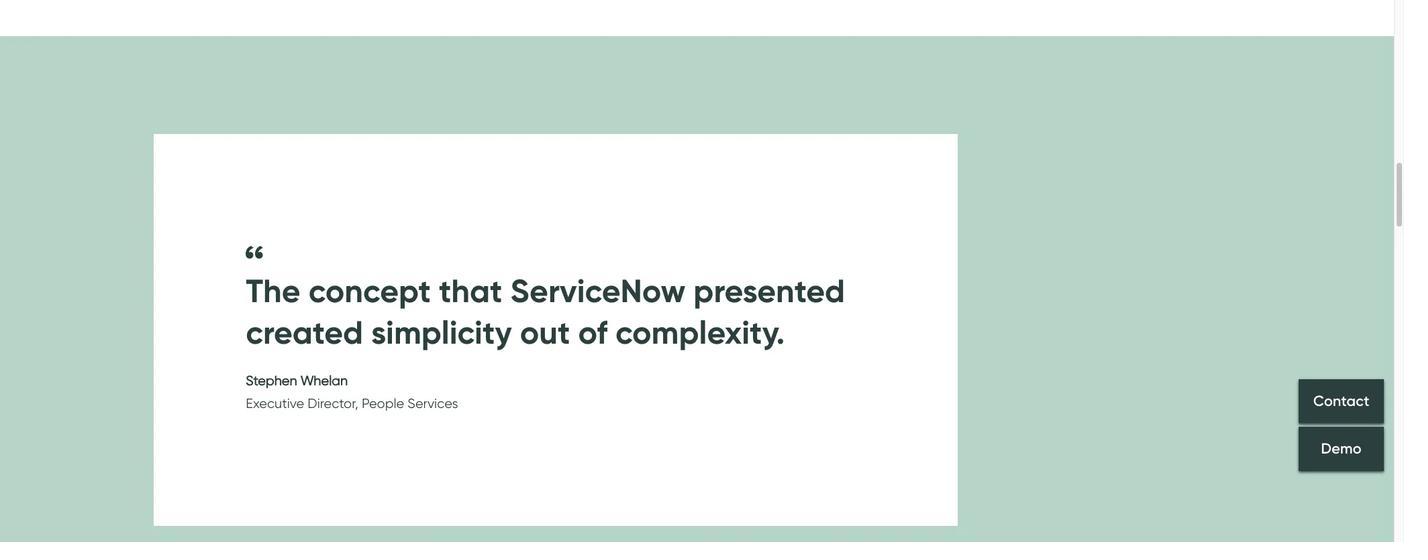 Task type: describe. For each thing, give the bounding box(es) containing it.
california,
[[991, 159, 1055, 175]]

created
[[246, 313, 363, 353]]

hr service delivery link
[[912, 361, 1032, 384]]

whelan
[[300, 373, 348, 389]]

stephen whelan executive director, people services
[[246, 373, 458, 412]]

services
[[408, 396, 458, 412]]

director,
[[308, 396, 358, 412]]

presented
[[694, 271, 845, 311]]

hr service delivery
[[912, 364, 1032, 381]]

complexity.
[[615, 313, 785, 353]]

the
[[246, 271, 300, 311]]

higher education
[[912, 211, 1019, 227]]

contact link
[[1299, 380, 1384, 424]]

delivery
[[982, 364, 1032, 381]]

executive
[[246, 396, 304, 412]]

of inside the concept that servicenow presented created simplicity out of complexity.
[[578, 313, 607, 353]]

the concept that servicenow presented created simplicity out of complexity.
[[246, 271, 845, 353]]



Task type: vqa. For each thing, say whether or not it's contained in the screenshot.
HR Service Delivery at the bottom
yes



Task type: locate. For each thing, give the bounding box(es) containing it.
simplicity
[[371, 313, 512, 353]]

university
[[912, 159, 972, 175]]

1 vertical spatial of
[[578, 313, 607, 353]]

people
[[362, 396, 404, 412]]

that
[[439, 271, 502, 311]]

24,000
[[912, 262, 955, 279]]

demo link
[[1299, 428, 1384, 472]]

university of california, irvine
[[912, 159, 1092, 175]]

education
[[956, 211, 1019, 227]]

concept
[[309, 271, 431, 311]]

go to servicenow account image
[[1231, 18, 1247, 35]]

higher
[[912, 211, 953, 227]]

servicenow
[[510, 271, 685, 311]]

0 horizontal spatial of
[[578, 313, 607, 353]]

of down servicenow
[[578, 313, 607, 353]]

of
[[975, 159, 988, 175], [578, 313, 607, 353]]

1 horizontal spatial of
[[975, 159, 988, 175]]

0 vertical spatial of
[[975, 159, 988, 175]]

out
[[520, 313, 570, 353]]

service
[[933, 364, 978, 381]]

contact
[[1313, 393, 1369, 411]]

demo
[[1321, 441, 1362, 459]]

of right university
[[975, 159, 988, 175]]

irvine
[[1058, 159, 1092, 175]]

hr
[[912, 364, 929, 381]]

stephen
[[246, 373, 297, 389]]



